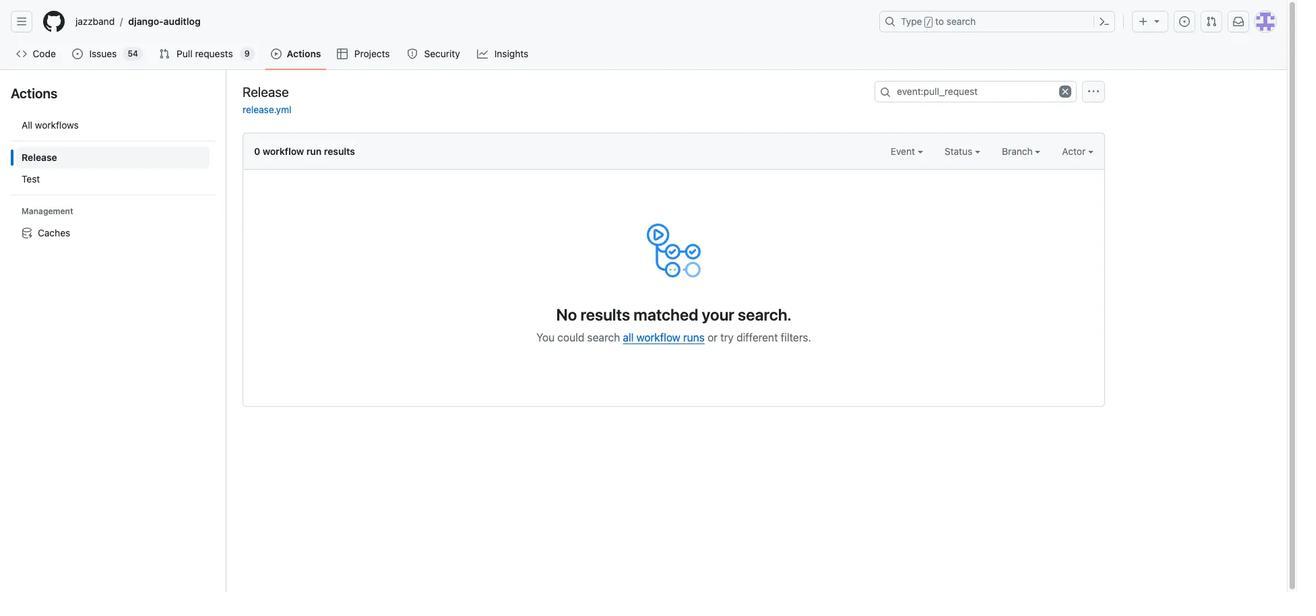 Task type: locate. For each thing, give the bounding box(es) containing it.
0
[[254, 146, 260, 157]]

try
[[721, 332, 734, 344]]

homepage image
[[43, 11, 65, 32]]

1 vertical spatial actions
[[11, 86, 57, 101]]

search right to
[[947, 16, 976, 27]]

release up the test on the left
[[22, 152, 57, 163]]

0 vertical spatial search
[[947, 16, 976, 27]]

insights link
[[472, 44, 535, 64]]

0 horizontal spatial release
[[22, 152, 57, 163]]

/
[[120, 16, 123, 27], [927, 18, 932, 27]]

all workflows
[[22, 119, 79, 131]]

jazzband link
[[70, 11, 120, 32]]

results up all
[[581, 305, 630, 324]]

clear filters image
[[1060, 86, 1072, 98]]

no results matched your search.
[[556, 305, 792, 324]]

0 horizontal spatial search
[[587, 332, 620, 344]]

0 horizontal spatial results
[[324, 146, 355, 157]]

actions up all
[[11, 86, 57, 101]]

1 horizontal spatial workflow
[[637, 332, 681, 344]]

triangle down image
[[1152, 16, 1163, 26]]

results
[[324, 146, 355, 157], [581, 305, 630, 324]]

0 vertical spatial actions
[[287, 48, 321, 59]]

status
[[945, 146, 975, 157]]

type / to search
[[901, 16, 976, 27]]

0 horizontal spatial issue opened image
[[72, 49, 83, 59]]

list containing all workflows
[[11, 109, 215, 249]]

shield image
[[407, 49, 418, 59]]

actions link
[[265, 44, 327, 64]]

test link
[[16, 169, 210, 190]]

caches link
[[16, 222, 210, 244]]

all workflows link
[[16, 115, 210, 136]]

run
[[307, 146, 322, 157]]

git pull request image left notifications "icon"
[[1207, 16, 1217, 27]]

0 horizontal spatial /
[[120, 16, 123, 27]]

1 horizontal spatial results
[[581, 305, 630, 324]]

workflow
[[263, 146, 304, 157], [637, 332, 681, 344]]

status button
[[945, 144, 981, 158]]

0 vertical spatial release
[[243, 84, 289, 99]]

matched
[[634, 305, 699, 324]]

workflow right 0
[[263, 146, 304, 157]]

graph image
[[477, 49, 488, 59]]

workflow down 'matched'
[[637, 332, 681, 344]]

event button
[[891, 144, 923, 158]]

0 vertical spatial results
[[324, 146, 355, 157]]

issue opened image left issues
[[72, 49, 83, 59]]

None search field
[[875, 81, 1077, 102]]

issue opened image
[[1180, 16, 1190, 27], [72, 49, 83, 59]]

code image
[[16, 49, 27, 59]]

/ inside "jazzband / django-auditlog"
[[120, 16, 123, 27]]

/ for jazzband
[[120, 16, 123, 27]]

0 horizontal spatial workflow
[[263, 146, 304, 157]]

0 vertical spatial list
[[70, 11, 872, 32]]

/ left to
[[927, 18, 932, 27]]

search left all
[[587, 332, 620, 344]]

/ inside the "type / to search"
[[927, 18, 932, 27]]

release
[[243, 84, 289, 99], [22, 152, 57, 163]]

release.yml link
[[243, 104, 292, 115]]

0 vertical spatial workflow
[[263, 146, 304, 157]]

1 horizontal spatial issue opened image
[[1180, 16, 1190, 27]]

actor
[[1063, 146, 1089, 157]]

1 vertical spatial results
[[581, 305, 630, 324]]

list
[[70, 11, 872, 32], [11, 109, 215, 249]]

different
[[737, 332, 778, 344]]

1 horizontal spatial /
[[927, 18, 932, 27]]

branch
[[1002, 146, 1036, 157]]

code link
[[11, 44, 62, 64]]

management
[[22, 206, 73, 216]]

projects link
[[332, 44, 396, 64]]

1 vertical spatial release
[[22, 152, 57, 163]]

1 horizontal spatial git pull request image
[[1207, 16, 1217, 27]]

insights
[[495, 48, 529, 59]]

1 horizontal spatial actions
[[287, 48, 321, 59]]

runs
[[683, 332, 705, 344]]

1 horizontal spatial release
[[243, 84, 289, 99]]

1 vertical spatial git pull request image
[[159, 49, 170, 59]]

command palette image
[[1099, 16, 1110, 27]]

requests
[[195, 48, 233, 59]]

pull requests
[[177, 48, 233, 59]]

table image
[[337, 49, 348, 59]]

projects
[[354, 48, 390, 59]]

1 vertical spatial list
[[11, 109, 215, 249]]

pull
[[177, 48, 193, 59]]

actions
[[287, 48, 321, 59], [11, 86, 57, 101]]

1 vertical spatial workflow
[[637, 332, 681, 344]]

0 vertical spatial issue opened image
[[1180, 16, 1190, 27]]

search
[[947, 16, 976, 27], [587, 332, 620, 344]]

no
[[556, 305, 577, 324]]

release link
[[16, 147, 210, 169]]

results right run
[[324, 146, 355, 157]]

or
[[708, 332, 718, 344]]

release up release.yml
[[243, 84, 289, 99]]

you could search all workflow runs or try different filters.
[[537, 332, 812, 344]]

/ left django-
[[120, 16, 123, 27]]

django-auditlog link
[[123, 11, 206, 32]]

0 vertical spatial git pull request image
[[1207, 16, 1217, 27]]

actions right play icon
[[287, 48, 321, 59]]

plus image
[[1139, 16, 1149, 27]]

issues
[[89, 48, 117, 59]]

git pull request image
[[1207, 16, 1217, 27], [159, 49, 170, 59]]

git pull request image left pull
[[159, 49, 170, 59]]

issue opened image right triangle down icon in the top right of the page
[[1180, 16, 1190, 27]]

1 vertical spatial issue opened image
[[72, 49, 83, 59]]

0 horizontal spatial git pull request image
[[159, 49, 170, 59]]



Task type: vqa. For each thing, say whether or not it's contained in the screenshot.
bottom the results
yes



Task type: describe. For each thing, give the bounding box(es) containing it.
0 horizontal spatial actions
[[11, 86, 57, 101]]

caches
[[38, 227, 70, 239]]

54
[[128, 49, 138, 59]]

security
[[424, 48, 460, 59]]

search.
[[738, 305, 792, 324]]

code
[[33, 48, 56, 59]]

issue opened image for the right git pull request image
[[1180, 16, 1190, 27]]

jazzband / django-auditlog
[[75, 16, 201, 27]]

search image
[[880, 87, 891, 98]]

django-
[[128, 16, 164, 27]]

play image
[[271, 49, 282, 59]]

release.yml
[[243, 104, 292, 115]]

security link
[[402, 44, 467, 64]]

/ for type
[[927, 18, 932, 27]]

jazzband
[[75, 16, 115, 27]]

list containing jazzband
[[70, 11, 872, 32]]

filters.
[[781, 332, 812, 344]]

all workflow runs link
[[623, 332, 705, 344]]

auditlog
[[164, 16, 201, 27]]

1 horizontal spatial search
[[947, 16, 976, 27]]

release inside filter workflows element
[[22, 152, 57, 163]]

to
[[936, 16, 944, 27]]

actions inside actions link
[[287, 48, 321, 59]]

0 workflow run results
[[254, 146, 355, 157]]

your
[[702, 305, 735, 324]]

type
[[901, 16, 923, 27]]

notifications image
[[1234, 16, 1244, 27]]

you
[[537, 332, 555, 344]]

actor button
[[1063, 144, 1094, 158]]

1 vertical spatial search
[[587, 332, 620, 344]]

github actions image
[[647, 224, 701, 278]]

event
[[891, 146, 918, 157]]

all
[[623, 332, 634, 344]]

Filter workflow runs search field
[[875, 81, 1077, 102]]

could
[[558, 332, 585, 344]]

issue opened image for git pull request image to the bottom
[[72, 49, 83, 59]]

filter workflows element
[[16, 147, 210, 190]]

workflows
[[35, 119, 79, 131]]

9
[[245, 49, 250, 59]]

show workflow options image
[[1089, 86, 1099, 97]]

all
[[22, 119, 32, 131]]

test
[[22, 173, 40, 185]]



